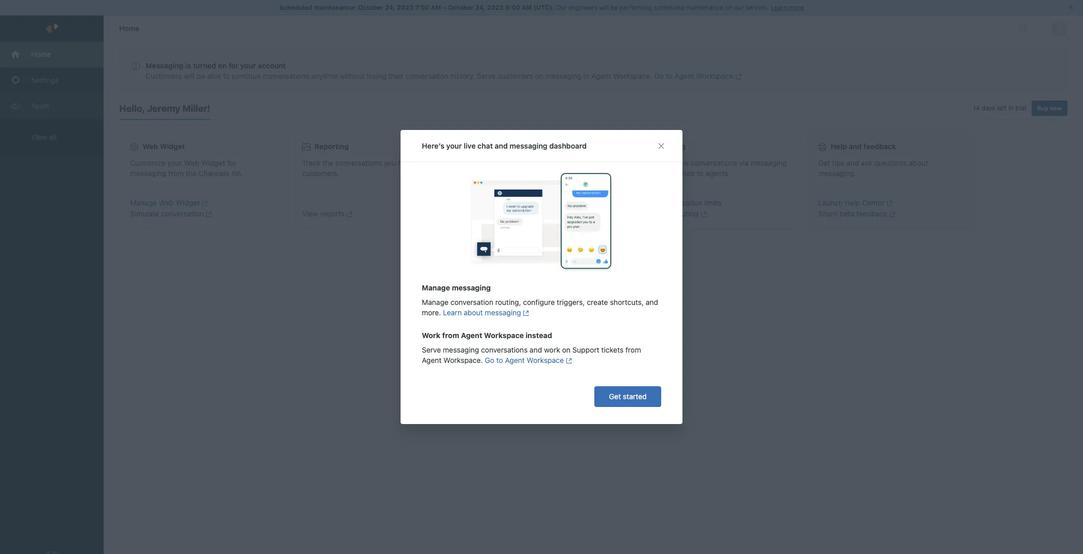 Task type: locate. For each thing, give the bounding box(es) containing it.
view reports
[[302, 209, 344, 218]]

1 vertical spatial from
[[442, 331, 459, 340]]

learn for learn more
[[771, 4, 787, 11]]

serve right history.
[[477, 72, 496, 80]]

1 vertical spatial for
[[227, 159, 236, 167]]

1 vertical spatial go to agent workspace
[[485, 356, 564, 365]]

1 vertical spatial about
[[464, 308, 483, 317]]

conversations down work from agent workspace instead
[[481, 346, 528, 354]]

workspace for serve messaging conversations and work on support tickets from agent workspace.
[[527, 356, 564, 365]]

messaging inside the serve messaging conversations and work on support tickets from agent workspace.
[[443, 346, 479, 354]]

0 vertical spatial workspace
[[696, 72, 733, 80]]

conversation for manage conversation routing, configure triggers, create shortcuts, and more.
[[450, 298, 493, 307]]

able
[[207, 72, 221, 80]]

8:00
[[505, 4, 520, 11]]

conversation for set conversation limits
[[659, 198, 702, 207]]

0 horizontal spatial 2023
[[397, 4, 413, 11]]

0 vertical spatial for
[[229, 61, 238, 70]]

1 horizontal spatial 2023
[[487, 4, 504, 11]]

1 horizontal spatial web
[[159, 198, 174, 207]]

view reports link
[[302, 209, 446, 218]]

0 horizontal spatial go to agent workspace link
[[485, 356, 572, 365]]

1 vertical spatial view
[[302, 209, 318, 218]]

2 2023 from the left
[[487, 4, 504, 11]]

from right tickets
[[626, 346, 641, 354]]

simulate conversation link
[[130, 209, 274, 218]]

widget up customize your web widget for messaging from the channels list.
[[160, 142, 185, 151]]

have
[[398, 159, 414, 167]]

get inside get started button
[[609, 392, 621, 401]]

routing
[[659, 142, 686, 151]]

0 horizontal spatial from
[[168, 169, 184, 178]]

0 horizontal spatial 24,
[[385, 4, 395, 11]]

0 horizontal spatial the
[[186, 169, 197, 178]]

get inside get tips and ask questions about messaging.
[[818, 159, 830, 167]]

0 vertical spatial get
[[818, 159, 830, 167]]

conversation
[[406, 72, 448, 80], [659, 198, 702, 207], [161, 209, 204, 218], [450, 298, 493, 307]]

1 vertical spatial go to agent workspace link
[[485, 356, 572, 365]]

conversation up learn about messaging
[[450, 298, 493, 307]]

about inside get tips and ask questions about messaging.
[[909, 159, 928, 167]]

2 vertical spatial workspace
[[527, 356, 564, 365]]

continue
[[232, 72, 261, 80]]

1 horizontal spatial are
[[646, 169, 657, 178]]

go to agent workspace for serve messaging conversations and work on support tickets from agent workspace.
[[485, 356, 564, 365]]

conversations inside manage how conversations via messaging are distributed to agents.
[[691, 159, 737, 167]]

1 vertical spatial learn
[[443, 308, 462, 317]]

go to agent workspace link for serve messaging conversations and work on support tickets from agent workspace.
[[485, 356, 572, 365]]

and left ask at the right of the page
[[847, 159, 859, 167]]

jeremy
[[147, 103, 180, 114]]

2 horizontal spatial from
[[626, 346, 641, 354]]

1 horizontal spatial go to agent workspace
[[654, 72, 733, 80]]

2 october from the left
[[448, 4, 474, 11]]

conversation inside the 'manage conversation routing, configure triggers, create shortcuts, and more.'
[[450, 298, 493, 307]]

for for widget
[[227, 159, 236, 167]]

team
[[31, 102, 49, 110]]

triggers,
[[557, 298, 585, 307]]

1 vertical spatial the
[[186, 169, 197, 178]]

the inside track the conversations you have with customers.
[[323, 159, 333, 167]]

are inside manage how conversations via messaging are distributed to agents.
[[646, 169, 657, 178]]

conversations left you
[[335, 159, 382, 167]]

help up share beta feedback
[[845, 198, 860, 207]]

about inside here's your live chat and messaging dashboard dialog
[[464, 308, 483, 317]]

0 horizontal spatial are
[[511, 169, 522, 178]]

1 horizontal spatial go to agent workspace link
[[654, 72, 741, 80]]

0 horizontal spatial serve
[[422, 346, 441, 354]]

1 vertical spatial workspace.
[[444, 356, 483, 365]]

triggers
[[487, 142, 516, 151]]

view for view reports
[[302, 209, 318, 218]]

1 are from the left
[[511, 169, 522, 178]]

messaging inside customize your web widget for messaging from the channels list.
[[130, 169, 166, 178]]

for up continue
[[229, 61, 238, 70]]

feedback down the center at the top right of page
[[856, 209, 887, 218]]

1 horizontal spatial workspace
[[527, 356, 564, 365]]

0 vertical spatial go
[[654, 72, 664, 80]]

0 vertical spatial home
[[119, 24, 139, 33]]

be left performing
[[610, 4, 618, 11]]

go to agent workspace link inside here's your live chat and messaging dashboard dialog
[[485, 356, 572, 365]]

tips
[[832, 159, 845, 167]]

0 vertical spatial feedback
[[864, 142, 896, 151]]

your left live in the left top of the page
[[446, 141, 462, 150]]

home
[[119, 24, 139, 33], [31, 50, 51, 59]]

the up customers.
[[323, 159, 333, 167]]

serve down "work"
[[422, 346, 441, 354]]

web
[[143, 142, 158, 151], [184, 159, 199, 167], [159, 198, 174, 207]]

your right when
[[573, 159, 588, 167]]

get left tips
[[818, 159, 830, 167]]

0 horizontal spatial october
[[358, 4, 383, 11]]

to inside here's your live chat and messaging dashboard dialog
[[496, 356, 503, 365]]

2 vertical spatial widget
[[176, 198, 200, 207]]

messaging right via
[[751, 159, 787, 167]]

0 vertical spatial learn
[[771, 4, 787, 11]]

channels
[[198, 169, 230, 178]]

will right engineers
[[599, 4, 609, 11]]

work from agent workspace instead
[[422, 331, 552, 340]]

0 vertical spatial about
[[909, 159, 928, 167]]

2 24, from the left
[[475, 4, 486, 11]]

get for get started
[[609, 392, 621, 401]]

get for get tips and ask questions about messaging.
[[818, 159, 830, 167]]

1 am from the left
[[431, 4, 441, 11]]

to
[[223, 72, 230, 80], [666, 72, 672, 80], [697, 169, 704, 178], [496, 356, 503, 365]]

conditions
[[474, 169, 509, 178]]

your up continue
[[240, 61, 256, 70]]

0 vertical spatial go to agent workspace
[[654, 72, 733, 80]]

1 horizontal spatial about
[[909, 159, 928, 167]]

am
[[431, 4, 441, 11], [522, 4, 532, 11]]

manage for manage conversation routing, configure triggers, create shortcuts, and more.
[[422, 298, 449, 307]]

buy now button
[[1032, 101, 1068, 116]]

feedback up questions
[[864, 142, 896, 151]]

and down instead
[[530, 346, 542, 354]]

1 horizontal spatial will
[[599, 4, 609, 11]]

messaging down work from agent workspace instead
[[443, 346, 479, 354]]

trial
[[1015, 104, 1027, 112]]

actions
[[527, 159, 551, 167]]

are left the distributed
[[646, 169, 657, 178]]

here's your live chat and messaging dashboard dialog
[[401, 130, 683, 424]]

2023 left 7:00
[[397, 4, 413, 11]]

widget inside customize your web widget for messaging from the channels list.
[[201, 159, 225, 167]]

days
[[982, 104, 995, 112]]

to inside manage how conversations via messaging are distributed to agents.
[[697, 169, 704, 178]]

help up tips
[[831, 142, 847, 151]]

customers will be able to continue conversations anytime without losing their conversation history. serve customers on messaging in agent workspace.
[[146, 72, 654, 80]]

1 vertical spatial web
[[184, 159, 199, 167]]

manage inside manage how conversations via messaging are distributed to agents.
[[646, 159, 673, 167]]

conversations for manage how conversations via messaging are distributed to agents.
[[691, 159, 737, 167]]

without
[[340, 72, 365, 80]]

manage triggers link
[[474, 209, 618, 218]]

here's your live chat and messaging dashboard
[[422, 141, 587, 150]]

from down web widget at the left of page
[[168, 169, 184, 178]]

1 horizontal spatial october
[[448, 4, 474, 11]]

anytime
[[311, 72, 338, 80]]

set
[[646, 198, 657, 207]]

conversation up routing
[[659, 198, 702, 207]]

the inside customize your web widget for messaging from the channels list.
[[186, 169, 197, 178]]

0 horizontal spatial view
[[31, 133, 47, 141]]

learn inside here's your live chat and messaging dashboard dialog
[[443, 308, 462, 317]]

for
[[229, 61, 238, 70], [227, 159, 236, 167]]

go to agent workspace
[[654, 72, 733, 80], [485, 356, 564, 365]]

manage
[[646, 159, 673, 167], [130, 198, 157, 207], [474, 209, 501, 218], [646, 209, 673, 218], [422, 284, 450, 292], [422, 298, 449, 307]]

get left "started"
[[609, 392, 621, 401]]

0 vertical spatial from
[[168, 169, 184, 178]]

limits
[[704, 198, 722, 207]]

from right "work"
[[442, 331, 459, 340]]

miller!
[[183, 103, 210, 114]]

0 horizontal spatial am
[[431, 4, 441, 11]]

on right work
[[562, 346, 570, 354]]

for inside customize your web widget for messaging from the channels list.
[[227, 159, 236, 167]]

and right shortcuts,
[[646, 298, 658, 307]]

track the conversations you have with customers.
[[302, 159, 430, 178]]

go for serve messaging conversations and work on support tickets from agent workspace.
[[485, 356, 494, 365]]

conversations inside track the conversations you have with customers.
[[335, 159, 382, 167]]

help
[[831, 142, 847, 151], [845, 198, 860, 207]]

2 am from the left
[[522, 4, 532, 11]]

the left channels
[[186, 169, 197, 178]]

1 vertical spatial go
[[485, 356, 494, 365]]

ask
[[861, 159, 872, 167]]

on
[[725, 4, 732, 11], [218, 61, 227, 70], [535, 72, 543, 80], [562, 346, 570, 354]]

0 vertical spatial will
[[599, 4, 609, 11]]

web up channels
[[184, 159, 199, 167]]

0 horizontal spatial learn
[[443, 308, 462, 317]]

the
[[323, 159, 333, 167], [186, 169, 197, 178]]

on left our
[[725, 4, 732, 11]]

1 horizontal spatial am
[[522, 4, 532, 11]]

1 horizontal spatial learn
[[771, 4, 787, 11]]

conversation down manage web widget
[[161, 209, 204, 218]]

learn
[[771, 4, 787, 11], [443, 308, 462, 317]]

about up work from agent workspace instead
[[464, 308, 483, 317]]

messaging down customize
[[130, 169, 166, 178]]

manage routing
[[646, 209, 699, 218]]

0 horizontal spatial be
[[197, 72, 205, 80]]

hello, jeremy miller!
[[119, 103, 210, 114]]

0 vertical spatial widget
[[160, 142, 185, 151]]

go
[[654, 72, 664, 80], [485, 356, 494, 365]]

messaging
[[545, 72, 581, 80], [510, 141, 547, 150], [751, 159, 787, 167], [130, 169, 166, 178], [452, 284, 491, 292], [485, 308, 521, 317], [443, 346, 479, 354]]

about right questions
[[909, 159, 928, 167]]

1 vertical spatial be
[[197, 72, 205, 80]]

be down turned at the left top of page
[[197, 72, 205, 80]]

go for customers will be able to continue conversations anytime without losing their conversation history. serve customers on messaging in agent workspace.
[[654, 72, 664, 80]]

2023
[[397, 4, 413, 11], [487, 4, 504, 11]]

1 horizontal spatial serve
[[477, 72, 496, 80]]

dashboard
[[549, 141, 587, 150]]

will
[[599, 4, 609, 11], [184, 72, 195, 80]]

1 horizontal spatial from
[[442, 331, 459, 340]]

are down automated
[[511, 169, 522, 178]]

triggers
[[503, 209, 529, 218]]

buy
[[1037, 105, 1048, 111]]

instead
[[526, 331, 552, 340]]

october right maintenance:
[[358, 4, 383, 11]]

messaging is turned on for your account
[[146, 61, 286, 70]]

for up the list.
[[227, 159, 236, 167]]

is
[[185, 61, 191, 70]]

24, left 8:00
[[475, 4, 486, 11]]

zendesk products image
[[1020, 25, 1027, 32]]

go inside here's your live chat and messaging dashboard dialog
[[485, 356, 494, 365]]

1 horizontal spatial in
[[1008, 104, 1014, 112]]

1 vertical spatial get
[[609, 392, 621, 401]]

create
[[587, 298, 608, 307]]

conversations up agents.
[[691, 159, 737, 167]]

conversations inside the serve messaging conversations and work on support tickets from agent workspace.
[[481, 346, 528, 354]]

0 vertical spatial serve
[[477, 72, 496, 80]]

14 days left in trial
[[973, 104, 1027, 112]]

0 horizontal spatial go to agent workspace
[[485, 356, 564, 365]]

1 vertical spatial home
[[31, 50, 51, 59]]

1 vertical spatial feedback
[[856, 209, 887, 218]]

view left the all
[[31, 133, 47, 141]]

0 horizontal spatial workspace.
[[444, 356, 483, 365]]

1 vertical spatial widget
[[201, 159, 225, 167]]

1 horizontal spatial workspace.
[[613, 72, 652, 80]]

1 horizontal spatial the
[[323, 159, 333, 167]]

widget
[[160, 142, 185, 151], [201, 159, 225, 167], [176, 198, 200, 207]]

go to agent workspace link
[[654, 72, 741, 80], [485, 356, 572, 365]]

1 vertical spatial serve
[[422, 346, 441, 354]]

0 vertical spatial in
[[583, 72, 589, 80]]

track
[[302, 159, 321, 167]]

widget up simulate conversation link
[[176, 198, 200, 207]]

am right 8:00
[[522, 4, 532, 11]]

0 horizontal spatial go
[[485, 356, 494, 365]]

via
[[739, 159, 749, 167]]

0 vertical spatial the
[[323, 159, 333, 167]]

manage triggers
[[474, 209, 529, 218]]

customers.
[[302, 169, 339, 178]]

beta
[[840, 209, 854, 218]]

2 vertical spatial from
[[626, 346, 641, 354]]

from inside customize your web widget for messaging from the channels list.
[[168, 169, 184, 178]]

0 horizontal spatial will
[[184, 72, 195, 80]]

0 vertical spatial go to agent workspace link
[[654, 72, 741, 80]]

1 horizontal spatial view
[[302, 209, 318, 218]]

web up simulate conversation
[[159, 198, 174, 207]]

0 horizontal spatial about
[[464, 308, 483, 317]]

workspace for customers will be able to continue conversations anytime without losing their conversation history. serve customers on messaging in agent workspace.
[[696, 72, 733, 80]]

workspace.
[[613, 72, 652, 80], [444, 356, 483, 365]]

2 horizontal spatial workspace
[[696, 72, 733, 80]]

1 october from the left
[[358, 4, 383, 11]]

go to agent workspace for customers will be able to continue conversations anytime without losing their conversation history. serve customers on messaging in agent workspace.
[[654, 72, 733, 80]]

feedback for help and feedback
[[864, 142, 896, 151]]

24, left 7:00
[[385, 4, 395, 11]]

0 horizontal spatial get
[[609, 392, 621, 401]]

go to agent workspace inside here's your live chat and messaging dashboard dialog
[[485, 356, 564, 365]]

october right –
[[448, 4, 474, 11]]

am left –
[[431, 4, 441, 11]]

2023 left 8:00
[[487, 4, 504, 11]]

messaging
[[146, 61, 183, 70]]

0 vertical spatial view
[[31, 133, 47, 141]]

0 vertical spatial be
[[610, 4, 618, 11]]

view left reports
[[302, 209, 318, 218]]

1 vertical spatial workspace
[[484, 331, 524, 340]]

from
[[168, 169, 184, 178], [442, 331, 459, 340], [626, 346, 641, 354]]

your down web widget at the left of page
[[167, 159, 182, 167]]

history.
[[450, 72, 475, 80]]

will down is
[[184, 72, 195, 80]]

widget up channels
[[201, 159, 225, 167]]

manage inside the 'manage conversation routing, configure triggers, create shortcuts, and more.'
[[422, 298, 449, 307]]

configure
[[523, 298, 555, 307]]

2 are from the left
[[646, 169, 657, 178]]

learn right more.
[[443, 308, 462, 317]]

scheduled maintenance: october 24, 2023 7:00 am – october 24, 2023 8:00 am (utc).
[[279, 4, 554, 11]]

0 horizontal spatial web
[[143, 142, 158, 151]]

web up customize
[[143, 142, 158, 151]]

share beta feedback
[[818, 209, 887, 218]]

maintenance:
[[314, 4, 356, 11]]

1 horizontal spatial go
[[654, 72, 664, 80]]

learn left more
[[771, 4, 787, 11]]

get started
[[609, 392, 647, 401]]

manage routing link
[[646, 209, 790, 218]]

2 horizontal spatial web
[[184, 159, 199, 167]]

1 horizontal spatial get
[[818, 159, 830, 167]]

1 horizontal spatial 24,
[[475, 4, 486, 11]]



Task type: vqa. For each thing, say whether or not it's contained in the screenshot.
view in explore
no



Task type: describe. For each thing, give the bounding box(es) containing it.
learn for learn about messaging
[[443, 308, 462, 317]]

simulate
[[130, 209, 159, 218]]

chat
[[477, 141, 493, 150]]

get tips and ask questions about messaging.
[[818, 159, 928, 178]]

more
[[789, 4, 804, 11]]

–
[[443, 4, 447, 11]]

your inside customize your web widget for messaging from the channels list.
[[167, 159, 182, 167]]

learn about messaging link
[[443, 308, 529, 317]]

serve messaging conversations and work on support tickets from agent workspace.
[[422, 346, 641, 365]]

and inside the 'manage conversation routing, configure triggers, create shortcuts, and more.'
[[646, 298, 658, 307]]

when
[[553, 159, 571, 167]]

set conversation limits
[[646, 198, 722, 207]]

conversation for simulate conversation
[[161, 209, 204, 218]]

left
[[997, 104, 1007, 112]]

learn more link
[[771, 4, 804, 11]]

launch help center link
[[818, 198, 962, 207]]

messaging down 'routing,'
[[485, 308, 521, 317]]

customers
[[146, 72, 182, 80]]

hello,
[[119, 103, 145, 114]]

1 horizontal spatial be
[[610, 4, 618, 11]]

on right customers
[[535, 72, 543, 80]]

(utc).
[[534, 4, 554, 11]]

started
[[623, 392, 647, 401]]

conversations down account
[[263, 72, 309, 80]]

manage for manage how conversations via messaging are distributed to agents.
[[646, 159, 673, 167]]

routing,
[[495, 298, 521, 307]]

your inside dialog
[[446, 141, 462, 150]]

manage for manage web widget
[[130, 198, 157, 207]]

go to agent workspace link for customers will be able to continue conversations anytime without losing their conversation history. serve customers on messaging in agent workspace.
[[654, 72, 741, 80]]

14
[[973, 104, 980, 112]]

and inside the serve messaging conversations and work on support tickets from agent workspace.
[[530, 346, 542, 354]]

share beta feedback link
[[818, 209, 962, 218]]

settings
[[31, 76, 59, 84]]

conversations for serve messaging conversations and work on support tickets from agent workspace.
[[481, 346, 528, 354]]

get started button
[[594, 387, 661, 407]]

how
[[675, 159, 689, 167]]

1 vertical spatial in
[[1008, 104, 1014, 112]]

list.
[[232, 169, 243, 178]]

performing
[[620, 4, 652, 11]]

and inside get tips and ask questions about messaging.
[[847, 159, 859, 167]]

0 horizontal spatial workspace
[[484, 331, 524, 340]]

our
[[734, 4, 744, 11]]

on up able
[[218, 61, 227, 70]]

serve inside the serve messaging conversations and work on support tickets from agent workspace.
[[422, 346, 441, 354]]

support
[[572, 346, 599, 354]]

shortcuts,
[[610, 298, 644, 307]]

7:00
[[415, 4, 429, 11]]

run automated actions when your chosen conditions are met.
[[474, 159, 614, 178]]

messaging right customers
[[545, 72, 581, 80]]

0 vertical spatial workspace.
[[613, 72, 652, 80]]

view for view all
[[31, 133, 47, 141]]

with
[[416, 159, 430, 167]]

and up ask at the right of the page
[[849, 142, 862, 151]]

agents.
[[706, 169, 730, 178]]

manage conversation routing, configure triggers, create shortcuts, and more.
[[422, 298, 658, 317]]

here's
[[422, 141, 444, 150]]

help and feedback
[[831, 142, 896, 151]]

live
[[464, 141, 476, 150]]

more.
[[422, 308, 441, 317]]

and right chat on the left top of the page
[[495, 141, 508, 150]]

scheduled
[[654, 4, 684, 11]]

conversation right their
[[406, 72, 448, 80]]

1 2023 from the left
[[397, 4, 413, 11]]

share
[[818, 209, 838, 218]]

losing
[[367, 72, 386, 80]]

1 vertical spatial help
[[845, 198, 860, 207]]

manage for manage triggers
[[474, 209, 501, 218]]

0 vertical spatial web
[[143, 142, 158, 151]]

manage for manage routing
[[646, 209, 673, 218]]

on inside the serve messaging conversations and work on support tickets from agent workspace.
[[562, 346, 570, 354]]

maintenance
[[686, 4, 723, 11]]

our engineers will be performing scheduled maintenance on our servers.
[[556, 4, 769, 11]]

1 24, from the left
[[385, 4, 395, 11]]

chosen
[[590, 159, 614, 167]]

their
[[388, 72, 404, 80]]

scheduled
[[279, 4, 312, 11]]

your inside the run automated actions when your chosen conditions are met.
[[573, 159, 588, 167]]

work
[[422, 331, 440, 340]]

2 vertical spatial web
[[159, 198, 174, 207]]

turned
[[193, 61, 216, 70]]

manage for manage messaging
[[422, 284, 450, 292]]

web inside customize your web widget for messaging from the channels list.
[[184, 159, 199, 167]]

0 horizontal spatial home
[[31, 50, 51, 59]]

web widget
[[143, 142, 185, 151]]

workspace. inside the serve messaging conversations and work on support tickets from agent workspace.
[[444, 356, 483, 365]]

automated
[[489, 159, 525, 167]]

buy now
[[1037, 105, 1062, 111]]

routing
[[675, 209, 699, 218]]

for for on
[[229, 61, 238, 70]]

our
[[556, 4, 567, 11]]

feedback for share beta feedback
[[856, 209, 887, 218]]

simulate conversation
[[130, 209, 204, 218]]

run
[[474, 159, 487, 167]]

met.
[[523, 169, 538, 178]]

from inside the serve messaging conversations and work on support tickets from agent workspace.
[[626, 346, 641, 354]]

launch
[[818, 198, 843, 207]]

distributed
[[659, 169, 695, 178]]

0 vertical spatial help
[[831, 142, 847, 151]]

messaging inside manage how conversations via messaging are distributed to agents.
[[751, 159, 787, 167]]

reports
[[320, 209, 344, 218]]

account
[[258, 61, 286, 70]]

now
[[1050, 105, 1062, 111]]

view all
[[31, 133, 57, 141]]

messaging up actions
[[510, 141, 547, 150]]

conversations for track the conversations you have with customers.
[[335, 159, 382, 167]]

manage web widget link
[[130, 198, 274, 207]]

manage messaging
[[422, 284, 491, 292]]

agent inside the serve messaging conversations and work on support tickets from agent workspace.
[[422, 356, 442, 365]]

tickets
[[601, 346, 624, 354]]

messaging.
[[818, 169, 857, 178]]

1 horizontal spatial home
[[119, 24, 139, 33]]

learn more
[[771, 4, 804, 11]]

are inside the run automated actions when your chosen conditions are met.
[[511, 169, 522, 178]]

reporting
[[315, 142, 349, 151]]

messaging up learn about messaging
[[452, 284, 491, 292]]

1 vertical spatial will
[[184, 72, 195, 80]]

0 horizontal spatial in
[[583, 72, 589, 80]]

launch help center
[[818, 198, 885, 207]]

customize your web widget for messaging from the channels list.
[[130, 159, 243, 178]]

set conversation limits link
[[646, 198, 790, 207]]



